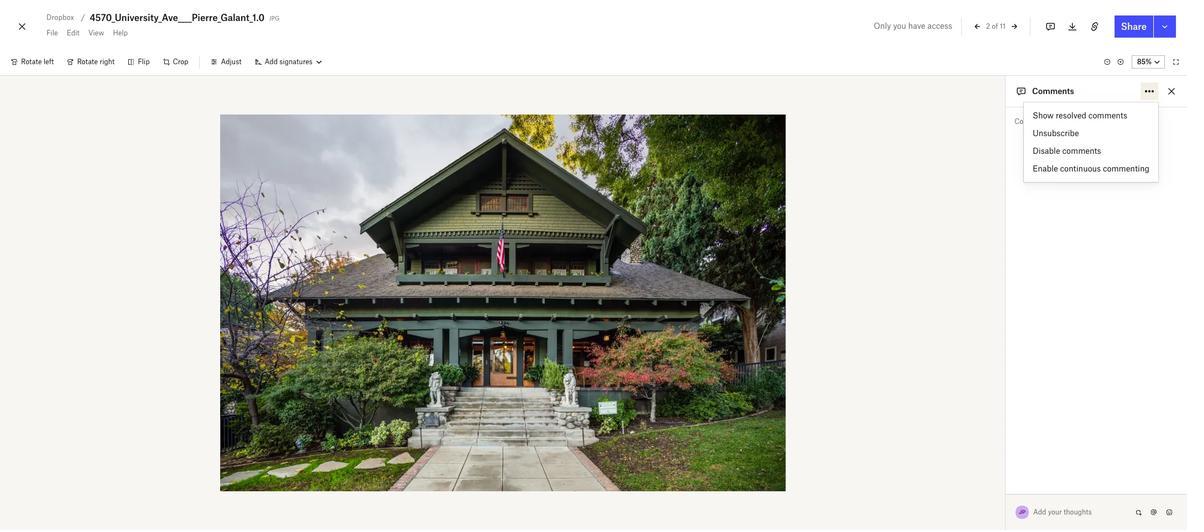 Task type: vqa. For each thing, say whether or not it's contained in the screenshot.
this
yes



Task type: describe. For each thing, give the bounding box(es) containing it.
show resolved comments
[[1033, 111, 1128, 120]]

share button
[[1115, 15, 1154, 38]]

/ 4570_university_ave____pierre_galant_1.0 jpg
[[81, 12, 280, 23]]

only you have access
[[874, 21, 953, 30]]

here.
[[1127, 117, 1143, 126]]

enable
[[1033, 164, 1058, 173]]

you
[[893, 21, 907, 30]]

this
[[1061, 117, 1073, 126]]

continuous
[[1060, 164, 1101, 173]]

have
[[909, 21, 926, 30]]

/
[[81, 13, 85, 22]]

commenting
[[1103, 164, 1150, 173]]

up
[[1117, 117, 1125, 126]]

thoughts
[[1064, 508, 1092, 516]]

2
[[986, 22, 990, 30]]

Add your thoughts text field
[[1034, 504, 1132, 521]]

comments on this file will show up here.
[[1015, 117, 1143, 126]]

jpg
[[269, 13, 280, 22]]

unsubscribe
[[1033, 128, 1079, 138]]



Task type: locate. For each thing, give the bounding box(es) containing it.
file
[[1074, 117, 1084, 126]]

0 vertical spatial comments
[[1033, 86, 1075, 96]]

add your thoughts
[[1034, 508, 1092, 516]]

comments up 'show'
[[1033, 86, 1075, 96]]

comments for comments
[[1033, 86, 1075, 96]]

comments
[[1033, 86, 1075, 96], [1015, 117, 1050, 126]]

disable
[[1033, 146, 1061, 155]]

1 vertical spatial comments
[[1063, 146, 1102, 155]]

1 vertical spatial comments
[[1015, 117, 1050, 126]]

show
[[1099, 117, 1115, 126]]

show
[[1033, 111, 1054, 120]]

add your thoughts image
[[1034, 506, 1123, 518]]

11
[[1000, 22, 1006, 30]]

of
[[992, 22, 998, 30]]

comments left on
[[1015, 117, 1050, 126]]

access
[[928, 21, 953, 30]]

will
[[1086, 117, 1097, 126]]

4570_university_ave____pierre_galant_1.0
[[90, 12, 265, 23]]

comments for comments on this file will show up here.
[[1015, 117, 1050, 126]]

comments
[[1089, 111, 1128, 120], [1063, 146, 1102, 155]]

resolved
[[1056, 111, 1087, 120]]

add
[[1034, 508, 1047, 516]]

share
[[1122, 21, 1147, 32]]

2 of 11
[[986, 22, 1006, 30]]

close image
[[15, 18, 29, 35]]

enable continuous commenting
[[1033, 164, 1150, 173]]

close right sidebar image
[[1165, 85, 1179, 98]]

only
[[874, 21, 891, 30]]

disable comments
[[1033, 146, 1102, 155]]

your
[[1048, 508, 1062, 516]]

0 vertical spatial comments
[[1089, 111, 1128, 120]]

on
[[1051, 117, 1059, 126]]



